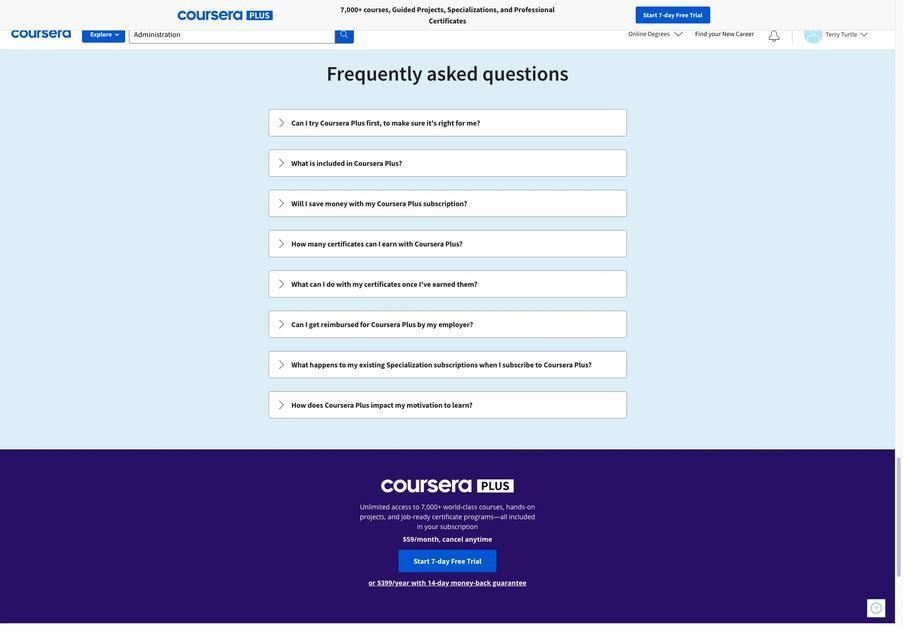 Task type: vqa. For each thing, say whether or not it's contained in the screenshot.
'universities' within the Get unlimited access to over 90% of courses, Projects, Specializations, and Professional Certificates on Coursera, taught by top instructors from leading universities and companies.
no



Task type: describe. For each thing, give the bounding box(es) containing it.
included inside 'dropdown button'
[[317, 159, 345, 168]]

is
[[310, 159, 315, 168]]

specializations,
[[448, 5, 499, 14]]

degrees
[[648, 30, 671, 38]]

plus left 'impact'
[[356, 401, 370, 410]]

coursera right does
[[325, 401, 354, 410]]

what can i do with my certificates once i've earned them?
[[292, 280, 478, 289]]

/month,
[[415, 536, 441, 544]]

courses, inside unlimited access to 7,000+ world-class courses, hands-on projects, and job-ready certificate programs—all included in your subscription
[[480, 503, 505, 512]]

how does coursera plus impact my motivation to learn?
[[292, 401, 473, 410]]

what for what is included in coursera plus?
[[292, 159, 309, 168]]

learn?
[[453, 401, 473, 410]]

i left the get
[[306, 320, 308, 329]]

7,000+ inside 7,000+ courses, guided projects, specializations, and professional certificates
[[341, 5, 363, 14]]

i've
[[419, 280, 431, 289]]

money-
[[451, 579, 476, 588]]

class
[[463, 503, 478, 512]]

my right by at the bottom left of page
[[427, 320, 437, 329]]

in inside 'dropdown button'
[[347, 159, 353, 168]]

14-
[[428, 579, 438, 588]]

cancel
[[443, 536, 464, 544]]

ready
[[413, 513, 431, 522]]

can i get reimbursed for coursera plus by my employer? button
[[269, 312, 627, 338]]

1 vertical spatial day
[[438, 557, 450, 566]]

terry turtle button
[[793, 25, 869, 43]]

0 vertical spatial start
[[644, 11, 658, 19]]

universities link
[[135, 0, 191, 19]]

list containing can i try coursera plus first, to make sure it's right for me?
[[268, 108, 628, 420]]

motivation
[[407, 401, 443, 410]]

money
[[325, 199, 348, 208]]

will i save money with my coursera plus subscription?
[[292, 199, 468, 208]]

coursera inside 'dropdown button'
[[354, 159, 384, 168]]

sure
[[411, 118, 426, 128]]

$59 /month, cancel anytime
[[403, 536, 493, 544]]

coursera image
[[11, 26, 71, 41]]

it's
[[427, 118, 437, 128]]

online
[[629, 30, 647, 38]]

access
[[392, 503, 412, 512]]

free for rightmost start 7-day free trial button
[[677, 11, 689, 19]]

included inside unlimited access to 7,000+ world-class courses, hands-on projects, and job-ready certificate programs—all included in your subscription
[[509, 513, 536, 522]]

save
[[309, 199, 324, 208]]

or
[[369, 579, 376, 588]]

coursera plus image for 7,000+
[[178, 11, 273, 20]]

plus left by at the bottom left of page
[[402, 320, 416, 329]]

for
[[203, 5, 213, 14]]

coursera up earn
[[377, 199, 407, 208]]

existing
[[360, 360, 385, 370]]

get
[[309, 320, 320, 329]]

will
[[292, 199, 304, 208]]

7,000+ courses, guided projects, specializations, and professional certificates
[[341, 5, 555, 25]]

impact
[[371, 401, 394, 410]]

what is included in coursera plus?
[[292, 159, 402, 168]]

$59
[[403, 536, 415, 544]]

show notifications image
[[769, 31, 781, 42]]

how does coursera plus impact my motivation to learn? button
[[269, 392, 627, 419]]

what can i do with my certificates once i've earned them? button
[[269, 271, 627, 298]]

career
[[737, 30, 755, 38]]

earn
[[382, 239, 397, 249]]

banner navigation
[[8, 0, 264, 26]]

find
[[696, 30, 708, 38]]

what happens to my existing specialization subscriptions when i subscribe to coursera plus? button
[[269, 352, 627, 378]]

$399
[[378, 579, 393, 588]]

make
[[392, 118, 410, 128]]

what happens to my existing specialization subscriptions when i subscribe to coursera plus?
[[292, 360, 592, 370]]

questions
[[483, 61, 569, 86]]

frequently asked questions
[[327, 61, 569, 86]]

plus? inside 'dropdown button'
[[385, 159, 402, 168]]

what is included in coursera plus? button
[[269, 150, 627, 176]]

What do you want to learn? text field
[[129, 25, 336, 43]]

to inside how does coursera plus impact my motivation to learn? dropdown button
[[444, 401, 451, 410]]

reimbursed
[[321, 320, 359, 329]]

1 vertical spatial start
[[414, 557, 430, 566]]

new
[[723, 30, 735, 38]]

many
[[308, 239, 326, 249]]

projects,
[[417, 5, 446, 14]]

with inside how many certificates can i earn with coursera plus? dropdown button
[[399, 239, 414, 249]]

how for how many certificates can i earn with coursera plus?
[[292, 239, 307, 249]]

coursera left by at the bottom left of page
[[371, 320, 401, 329]]

i right will
[[305, 199, 308, 208]]

my for coursera
[[366, 199, 376, 208]]

asked
[[427, 61, 479, 86]]

1 vertical spatial can
[[310, 280, 322, 289]]

coursera inside dropdown button
[[320, 118, 350, 128]]

unlimited access to 7,000+ world-class courses, hands-on projects, and job-ready certificate programs—all included in your subscription
[[360, 503, 536, 532]]

i left do
[[323, 280, 325, 289]]

them?
[[457, 280, 478, 289]]

explore
[[90, 30, 112, 38]]

explore button
[[82, 26, 125, 43]]

trial for the leftmost start 7-day free trial button
[[467, 557, 482, 566]]

will i save money with my coursera plus subscription? button
[[269, 191, 627, 217]]

anytime
[[465, 536, 493, 544]]

1 vertical spatial plus?
[[446, 239, 463, 249]]

unlimited
[[360, 503, 390, 512]]

i right when at the right bottom of the page
[[499, 360, 501, 370]]

plus inside dropdown button
[[351, 118, 365, 128]]

projects,
[[360, 513, 386, 522]]

how for how does coursera plus impact my motivation to learn?
[[292, 401, 307, 410]]

coursera right subscribe
[[544, 360, 573, 370]]

terry
[[826, 30, 841, 38]]

me?
[[467, 118, 481, 128]]

by
[[418, 320, 426, 329]]

employer?
[[439, 320, 474, 329]]

for inside dropdown button
[[456, 118, 466, 128]]

when
[[480, 360, 498, 370]]



Task type: locate. For each thing, give the bounding box(es) containing it.
what left is
[[292, 159, 309, 168]]

can i try coursera plus first, to make sure it's right for me? button
[[269, 110, 627, 136]]

trial
[[690, 11, 703, 19], [467, 557, 482, 566]]

what for what can i do with my certificates once i've earned them?
[[292, 280, 309, 289]]

job-
[[402, 513, 413, 522]]

professional
[[515, 5, 555, 14]]

2 vertical spatial what
[[292, 360, 309, 370]]

0 vertical spatial start 7-day free trial
[[644, 11, 703, 19]]

0 vertical spatial in
[[347, 159, 353, 168]]

in right is
[[347, 159, 353, 168]]

1 vertical spatial in
[[418, 523, 423, 532]]

subscribe
[[503, 360, 534, 370]]

and down access
[[388, 513, 400, 522]]

0 horizontal spatial can
[[310, 280, 322, 289]]

certificates right many
[[328, 239, 364, 249]]

0 horizontal spatial start
[[414, 557, 430, 566]]

trial for rightmost start 7-day free trial button
[[690, 11, 703, 19]]

0 horizontal spatial trial
[[467, 557, 482, 566]]

for left me?
[[456, 118, 466, 128]]

0 vertical spatial can
[[292, 118, 304, 128]]

back
[[476, 579, 491, 588]]

7- for the leftmost start 7-day free trial button
[[432, 557, 438, 566]]

start 7-day free trial for the leftmost start 7-day free trial button
[[414, 557, 482, 566]]

courses, left guided
[[364, 5, 391, 14]]

0 vertical spatial can
[[366, 239, 377, 249]]

for inside dropdown button
[[360, 320, 370, 329]]

trial down anytime
[[467, 557, 482, 566]]

1 horizontal spatial plus?
[[446, 239, 463, 249]]

2 vertical spatial plus?
[[575, 360, 592, 370]]

0 vertical spatial your
[[709, 30, 722, 38]]

i left earn
[[379, 239, 381, 249]]

free
[[677, 11, 689, 19], [451, 557, 466, 566]]

included down 'hands-'
[[509, 513, 536, 522]]

my
[[366, 199, 376, 208], [353, 280, 363, 289], [427, 320, 437, 329], [348, 360, 358, 370], [395, 401, 406, 410]]

coursera
[[320, 118, 350, 128], [354, 159, 384, 168], [377, 199, 407, 208], [415, 239, 444, 249], [371, 320, 401, 329], [544, 360, 573, 370], [325, 401, 354, 410]]

how
[[292, 239, 307, 249], [292, 401, 307, 410]]

1 horizontal spatial start 7-day free trial button
[[636, 7, 711, 23]]

my for certificates
[[353, 280, 363, 289]]

can for can i try coursera plus first, to make sure it's right for me?
[[292, 118, 304, 128]]

1 horizontal spatial coursera plus image
[[382, 480, 514, 493]]

0 vertical spatial start 7-day free trial button
[[636, 7, 711, 23]]

i
[[306, 118, 308, 128], [305, 199, 308, 208], [379, 239, 381, 249], [323, 280, 325, 289], [306, 320, 308, 329], [499, 360, 501, 370]]

0 horizontal spatial your
[[425, 523, 439, 532]]

your right find
[[709, 30, 722, 38]]

0 vertical spatial courses,
[[364, 5, 391, 14]]

1 horizontal spatial can
[[366, 239, 377, 249]]

0 horizontal spatial for
[[360, 320, 370, 329]]

0 horizontal spatial included
[[317, 159, 345, 168]]

find your new career
[[696, 30, 755, 38]]

start 7-day free trial down $59 /month, cancel anytime
[[414, 557, 482, 566]]

for governments
[[203, 5, 257, 14]]

1 horizontal spatial in
[[418, 523, 423, 532]]

1 vertical spatial courses,
[[480, 503, 505, 512]]

to inside unlimited access to 7,000+ world-class courses, hands-on projects, and job-ready certificate programs—all included in your subscription
[[414, 503, 420, 512]]

governments
[[214, 5, 257, 14]]

3 what from the top
[[292, 360, 309, 370]]

certificates left once at the left top
[[365, 280, 401, 289]]

start 7-day free trial button up degrees
[[636, 7, 711, 23]]

1 vertical spatial your
[[425, 523, 439, 532]]

for
[[456, 118, 466, 128], [360, 320, 370, 329]]

hands-
[[507, 503, 528, 512]]

what left happens
[[292, 360, 309, 370]]

0 horizontal spatial plus?
[[385, 159, 402, 168]]

online degrees
[[629, 30, 671, 38]]

right
[[439, 118, 455, 128]]

1 horizontal spatial included
[[509, 513, 536, 522]]

1 vertical spatial free
[[451, 557, 466, 566]]

your
[[709, 30, 722, 38], [425, 523, 439, 532]]

how many certificates can i earn with coursera plus?
[[292, 239, 463, 249]]

with inside 'what can i do with my certificates once i've earned them?' dropdown button
[[337, 280, 351, 289]]

0 horizontal spatial courses,
[[364, 5, 391, 14]]

guarantee
[[493, 579, 527, 588]]

day left the money-
[[438, 579, 450, 588]]

can for can i get reimbursed for coursera plus by my employer?
[[292, 320, 304, 329]]

coursera plus image up 'what do you want to learn?' 'text field'
[[178, 11, 273, 20]]

1 vertical spatial and
[[388, 513, 400, 522]]

can
[[366, 239, 377, 249], [310, 280, 322, 289]]

start 7-day free trial up degrees
[[644, 11, 703, 19]]

7- up degrees
[[659, 11, 665, 19]]

coursera plus image for unlimited
[[382, 480, 514, 493]]

can
[[292, 118, 304, 128], [292, 320, 304, 329]]

2 what from the top
[[292, 280, 309, 289]]

plus
[[351, 118, 365, 128], [408, 199, 422, 208], [402, 320, 416, 329], [356, 401, 370, 410]]

0 horizontal spatial and
[[388, 513, 400, 522]]

certificates
[[429, 16, 467, 25]]

2 how from the top
[[292, 401, 307, 410]]

1 horizontal spatial free
[[677, 11, 689, 19]]

certificate
[[432, 513, 463, 522]]

start down /month,
[[414, 557, 430, 566]]

on
[[528, 503, 536, 512]]

0 horizontal spatial in
[[347, 159, 353, 168]]

1 horizontal spatial trial
[[690, 11, 703, 19]]

1 vertical spatial trial
[[467, 557, 482, 566]]

how left does
[[292, 401, 307, 410]]

1 vertical spatial certificates
[[365, 280, 401, 289]]

1 vertical spatial coursera plus image
[[382, 480, 514, 493]]

coursera right the try on the top left
[[320, 118, 350, 128]]

my for motivation
[[395, 401, 406, 410]]

free up the money-
[[451, 557, 466, 566]]

happens
[[310, 360, 338, 370]]

0 horizontal spatial start 7-day free trial button
[[399, 551, 497, 573]]

to right first,
[[384, 118, 390, 128]]

2 vertical spatial day
[[438, 579, 450, 588]]

courses, inside 7,000+ courses, guided projects, specializations, and professional certificates
[[364, 5, 391, 14]]

do
[[327, 280, 335, 289]]

0 vertical spatial coursera plus image
[[178, 11, 273, 20]]

can left earn
[[366, 239, 377, 249]]

1 horizontal spatial 7-
[[659, 11, 665, 19]]

can inside dropdown button
[[292, 320, 304, 329]]

0 horizontal spatial free
[[451, 557, 466, 566]]

1 horizontal spatial your
[[709, 30, 722, 38]]

what inside 'dropdown button'
[[292, 159, 309, 168]]

or $399 /year with 14-day money-back guarantee
[[369, 579, 527, 588]]

0 vertical spatial 7,000+
[[341, 5, 363, 14]]

0 vertical spatial how
[[292, 239, 307, 249]]

to right happens
[[340, 360, 346, 370]]

1 vertical spatial 7-
[[432, 557, 438, 566]]

start 7-day free trial for rightmost start 7-day free trial button
[[644, 11, 703, 19]]

start
[[644, 11, 658, 19], [414, 557, 430, 566]]

0 vertical spatial what
[[292, 159, 309, 168]]

0 vertical spatial free
[[677, 11, 689, 19]]

0 vertical spatial plus?
[[385, 159, 402, 168]]

and inside 7,000+ courses, guided projects, specializations, and professional certificates
[[501, 5, 513, 14]]

to up 'ready'
[[414, 503, 420, 512]]

None search field
[[129, 25, 354, 43]]

0 vertical spatial day
[[665, 11, 675, 19]]

day up degrees
[[665, 11, 675, 19]]

included
[[317, 159, 345, 168], [509, 513, 536, 522]]

2 horizontal spatial plus?
[[575, 360, 592, 370]]

does
[[308, 401, 324, 410]]

what
[[292, 159, 309, 168], [292, 280, 309, 289], [292, 360, 309, 370]]

0 vertical spatial included
[[317, 159, 345, 168]]

1 horizontal spatial 7,000+
[[421, 503, 442, 512]]

and inside unlimited access to 7,000+ world-class courses, hands-on projects, and job-ready certificate programs—all included in your subscription
[[388, 513, 400, 522]]

/year
[[393, 579, 410, 588]]

plus?
[[385, 159, 402, 168], [446, 239, 463, 249], [575, 360, 592, 370]]

list
[[268, 108, 628, 420]]

1 vertical spatial start 7-day free trial
[[414, 557, 482, 566]]

can i try coursera plus first, to make sure it's right for me?
[[292, 118, 481, 128]]

with right earn
[[399, 239, 414, 249]]

1 what from the top
[[292, 159, 309, 168]]

with inside will i save money with my coursera plus subscription? dropdown button
[[349, 199, 364, 208]]

to left learn?
[[444, 401, 451, 410]]

my right money
[[366, 199, 376, 208]]

your up /month,
[[425, 523, 439, 532]]

coursera down first,
[[354, 159, 384, 168]]

can left do
[[310, 280, 322, 289]]

courses, up programs—all
[[480, 503, 505, 512]]

how left many
[[292, 239, 307, 249]]

0 vertical spatial 7-
[[659, 11, 665, 19]]

my right do
[[353, 280, 363, 289]]

trial up find
[[690, 11, 703, 19]]

and left professional
[[501, 5, 513, 14]]

0 vertical spatial trial
[[690, 11, 703, 19]]

free up online degrees 'dropdown button'
[[677, 11, 689, 19]]

can i get reimbursed for coursera plus by my employer?
[[292, 320, 474, 329]]

0 vertical spatial certificates
[[328, 239, 364, 249]]

earned
[[433, 280, 456, 289]]

1 how from the top
[[292, 239, 307, 249]]

coursera plus image
[[178, 11, 273, 20], [382, 480, 514, 493]]

0 horizontal spatial coursera plus image
[[178, 11, 273, 20]]

with left the 14-
[[412, 579, 426, 588]]

0 vertical spatial and
[[501, 5, 513, 14]]

your inside unlimited access to 7,000+ world-class courses, hands-on projects, and job-ready certificate programs—all included in your subscription
[[425, 523, 439, 532]]

plus left first,
[[351, 118, 365, 128]]

0 horizontal spatial start 7-day free trial
[[414, 557, 482, 566]]

turtle
[[842, 30, 858, 38]]

7,000+ inside unlimited access to 7,000+ world-class courses, hands-on projects, and job-ready certificate programs—all included in your subscription
[[421, 503, 442, 512]]

subscriptions
[[434, 360, 478, 370]]

in inside unlimited access to 7,000+ world-class courses, hands-on projects, and job-ready certificate programs—all included in your subscription
[[418, 523, 423, 532]]

1 horizontal spatial courses,
[[480, 503, 505, 512]]

1 can from the top
[[292, 118, 304, 128]]

to right subscribe
[[536, 360, 543, 370]]

0 vertical spatial for
[[456, 118, 466, 128]]

1 horizontal spatial start 7-day free trial
[[644, 11, 703, 19]]

specialization
[[387, 360, 433, 370]]

start 7-day free trial button down $59 /month, cancel anytime
[[399, 551, 497, 573]]

help center image
[[872, 604, 883, 615]]

can inside dropdown button
[[292, 118, 304, 128]]

start 7-day free trial button
[[636, 7, 711, 23], [399, 551, 497, 573]]

to inside can i try coursera plus first, to make sure it's right for me? dropdown button
[[384, 118, 390, 128]]

7-
[[659, 11, 665, 19], [432, 557, 438, 566]]

i inside dropdown button
[[306, 118, 308, 128]]

0 horizontal spatial 7,000+
[[341, 5, 363, 14]]

my left existing
[[348, 360, 358, 370]]

with right money
[[349, 199, 364, 208]]

1 vertical spatial can
[[292, 320, 304, 329]]

included right is
[[317, 159, 345, 168]]

what for what happens to my existing specialization subscriptions when i subscribe to coursera plus?
[[292, 360, 309, 370]]

with right do
[[337, 280, 351, 289]]

plus left 'subscription?'
[[408, 199, 422, 208]]

in down 'ready'
[[418, 523, 423, 532]]

1 vertical spatial included
[[509, 513, 536, 522]]

subscription
[[441, 523, 478, 532]]

and
[[501, 5, 513, 14], [388, 513, 400, 522]]

day
[[665, 11, 675, 19], [438, 557, 450, 566], [438, 579, 450, 588]]

7- up the 14-
[[432, 557, 438, 566]]

1 horizontal spatial for
[[456, 118, 466, 128]]

1 horizontal spatial start
[[644, 11, 658, 19]]

find your new career link
[[691, 28, 759, 40]]

1 vertical spatial for
[[360, 320, 370, 329]]

1 vertical spatial how
[[292, 401, 307, 410]]

can left the get
[[292, 320, 304, 329]]

frequently
[[327, 61, 423, 86]]

once
[[402, 280, 418, 289]]

2 can from the top
[[292, 320, 304, 329]]

can left the try on the top left
[[292, 118, 304, 128]]

my right 'impact'
[[395, 401, 406, 410]]

7- for rightmost start 7-day free trial button
[[659, 11, 665, 19]]

start 7-day free trial
[[644, 11, 703, 19], [414, 557, 482, 566]]

1 vertical spatial what
[[292, 280, 309, 289]]

guided
[[393, 5, 416, 14]]

day up the or $399 /year with 14-day money-back guarantee
[[438, 557, 450, 566]]

how many certificates can i earn with coursera plus? button
[[269, 231, 627, 257]]

with
[[349, 199, 364, 208], [399, 239, 414, 249], [337, 280, 351, 289], [412, 579, 426, 588]]

online degrees button
[[622, 23, 691, 44]]

what left do
[[292, 280, 309, 289]]

first,
[[367, 118, 382, 128]]

free for the leftmost start 7-day free trial button
[[451, 557, 466, 566]]

universities
[[149, 5, 188, 14]]

terry turtle
[[826, 30, 858, 38]]

for right reimbursed
[[360, 320, 370, 329]]

0 horizontal spatial 7-
[[432, 557, 438, 566]]

start up online degrees
[[644, 11, 658, 19]]

coursera right earn
[[415, 239, 444, 249]]

coursera plus image up world-
[[382, 480, 514, 493]]

1 vertical spatial start 7-day free trial button
[[399, 551, 497, 573]]

try
[[309, 118, 319, 128]]

i left the try on the top left
[[306, 118, 308, 128]]

subscription?
[[424, 199, 468, 208]]

programs—all
[[464, 513, 508, 522]]

1 horizontal spatial and
[[501, 5, 513, 14]]

in
[[347, 159, 353, 168], [418, 523, 423, 532]]

1 vertical spatial 7,000+
[[421, 503, 442, 512]]



